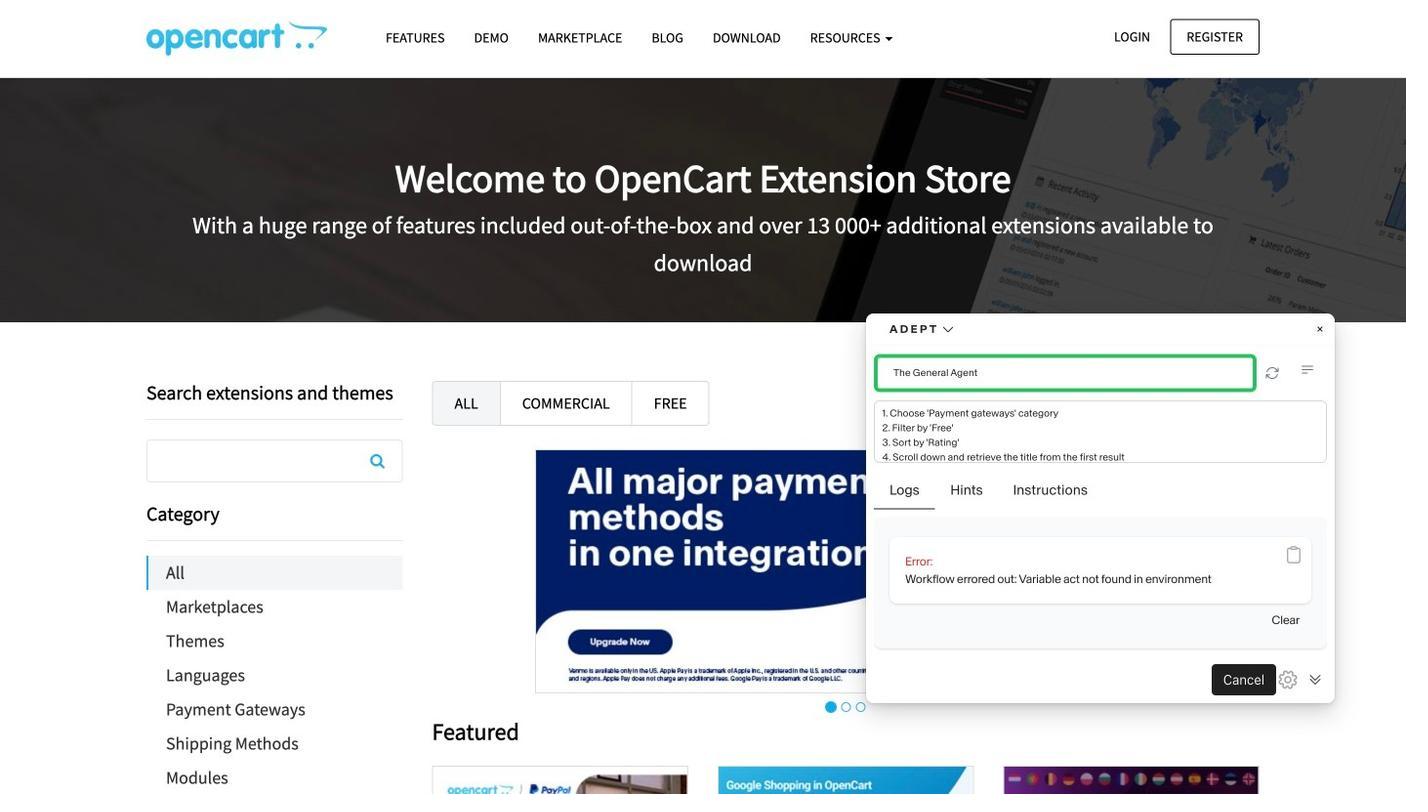 Task type: vqa. For each thing, say whether or not it's contained in the screenshot.
Opencart - Open Source Shopping Cart Solution image
no



Task type: describe. For each thing, give the bounding box(es) containing it.
opencart extensions image
[[146, 21, 327, 56]]

paypal payment gateway image
[[535, 449, 1157, 693]]

noda image
[[1005, 767, 1259, 794]]

paypal checkout integration image
[[433, 767, 687, 794]]



Task type: locate. For each thing, give the bounding box(es) containing it.
search image
[[370, 453, 385, 469]]

google shopping for opencart image
[[719, 767, 973, 794]]

None text field
[[147, 440, 402, 481]]



